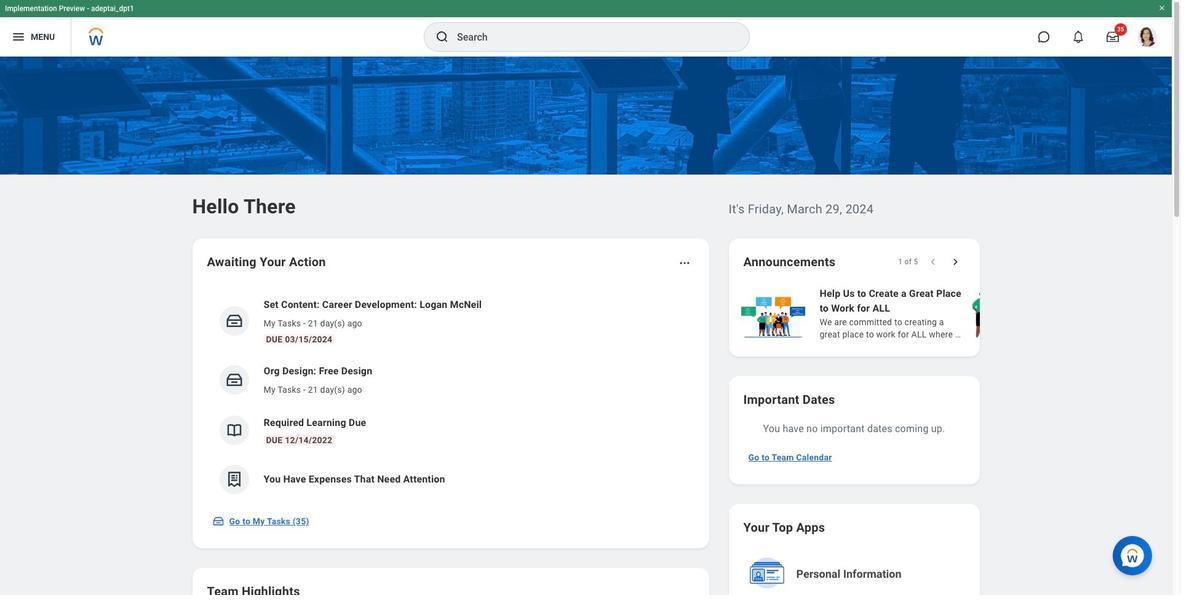 Task type: vqa. For each thing, say whether or not it's contained in the screenshot.
leftmost inbox image
yes



Task type: describe. For each thing, give the bounding box(es) containing it.
1 vertical spatial inbox image
[[212, 516, 224, 528]]

0 horizontal spatial list
[[207, 288, 695, 505]]

chevron left small image
[[927, 256, 939, 268]]

related actions image
[[679, 257, 691, 270]]

justify image
[[11, 30, 26, 44]]

Search Workday  search field
[[457, 23, 724, 50]]

chevron right small image
[[949, 256, 962, 268]]

notifications large image
[[1073, 31, 1085, 43]]

inbox image
[[225, 371, 243, 390]]



Task type: locate. For each thing, give the bounding box(es) containing it.
0 horizontal spatial inbox image
[[212, 516, 224, 528]]

book open image
[[225, 422, 243, 440]]

0 vertical spatial inbox image
[[225, 312, 243, 330]]

inbox image
[[225, 312, 243, 330], [212, 516, 224, 528]]

status
[[899, 257, 919, 267]]

list
[[739, 286, 1182, 342], [207, 288, 695, 505]]

1 horizontal spatial inbox image
[[225, 312, 243, 330]]

profile logan mcneil image
[[1138, 27, 1158, 49]]

dashboard expenses image
[[225, 471, 243, 489]]

close environment banner image
[[1159, 4, 1166, 12]]

main content
[[0, 57, 1182, 596]]

banner
[[0, 0, 1172, 57]]

inbox large image
[[1107, 31, 1119, 43]]

1 horizontal spatial list
[[739, 286, 1182, 342]]

search image
[[435, 30, 450, 44]]



